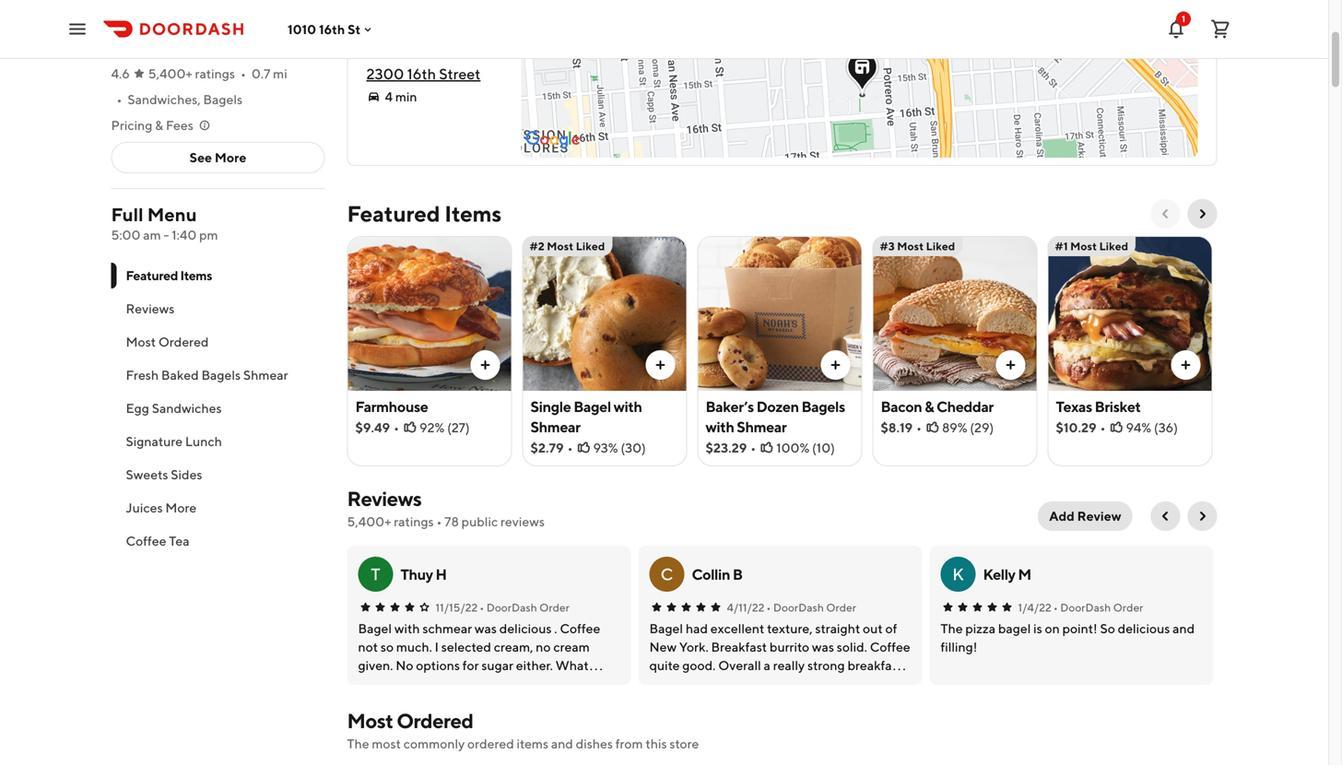 Task type: locate. For each thing, give the bounding box(es) containing it.
coffee tea button
[[111, 525, 325, 558]]

0 horizontal spatial more
[[165, 500, 197, 515]]

& left "fees"
[[155, 118, 163, 133]]

more inside 'juices more' button
[[165, 500, 197, 515]]

2 doordash from the left
[[773, 601, 824, 614]]

1 horizontal spatial add item to cart image
[[1179, 358, 1193, 372]]

collin
[[692, 566, 730, 583]]

more up tea
[[165, 500, 197, 515]]

5,400+
[[148, 66, 192, 81], [347, 514, 391, 529]]

1 vertical spatial items
[[180, 268, 212, 283]]

#3
[[880, 240, 895, 253]]

shmear inside button
[[243, 367, 288, 383]]

4
[[385, 89, 393, 104]]

ordered
[[467, 736, 514, 751]]

featured items
[[347, 201, 502, 227], [126, 268, 212, 283]]

ordered inside 'most ordered the most commonly ordered items and dishes from this store'
[[397, 709, 473, 733]]

powered by google image
[[526, 131, 580, 149]]

1 horizontal spatial liked
[[926, 240, 955, 253]]

2 horizontal spatial doordash
[[1060, 601, 1111, 614]]

reviews inside the reviews 5,400+ ratings • 78 public reviews
[[347, 487, 422, 511]]

most right the #1
[[1070, 240, 1097, 253]]

0 horizontal spatial with
[[614, 398, 642, 415]]

dozen
[[757, 398, 799, 415]]

notification bell image
[[1165, 18, 1187, 40]]

100% (10)
[[776, 440, 835, 455]]

0 horizontal spatial ordered
[[158, 334, 209, 349]]

most
[[547, 240, 574, 253], [897, 240, 924, 253], [1070, 240, 1097, 253], [126, 334, 156, 349], [347, 709, 393, 733]]

• left 78 at bottom left
[[436, 514, 442, 529]]

2 horizontal spatial • doordash order
[[1054, 601, 1143, 614]]

previous button of carousel image
[[1158, 207, 1173, 221]]

1 liked from the left
[[576, 240, 605, 253]]

0 vertical spatial items
[[445, 201, 502, 227]]

1 horizontal spatial ordered
[[397, 709, 473, 733]]

1 horizontal spatial 5,400+
[[347, 514, 391, 529]]

more inside see more button
[[215, 150, 246, 165]]

shmear down most ordered button
[[243, 367, 288, 383]]

most for texas
[[1070, 240, 1097, 253]]

add
[[1049, 508, 1075, 524]]

lunch
[[185, 434, 222, 449]]

2 order from the left
[[826, 601, 856, 614]]

shmear inside baker's dozen bagels with shmear
[[737, 418, 787, 436]]

92%
[[420, 420, 445, 435]]

$10.29
[[1056, 420, 1097, 435]]

$9.49
[[355, 420, 390, 435]]

mi
[[273, 66, 287, 81]]

0 vertical spatial 5,400+
[[148, 66, 192, 81]]

now
[[164, 40, 189, 55]]

shmear inside single bagel with shmear
[[531, 418, 580, 436]]

1 vertical spatial featured items
[[126, 268, 212, 283]]

fresh baked bagels shmear
[[126, 367, 288, 383]]

1 horizontal spatial more
[[215, 150, 246, 165]]

baker's dozen bagels with shmear
[[706, 398, 845, 436]]

farmhouse image
[[348, 236, 511, 391]]

items
[[445, 201, 502, 227], [180, 268, 212, 283]]

kelly m
[[983, 566, 1031, 583]]

more right see
[[215, 150, 246, 165]]

0 vertical spatial bagels
[[203, 92, 243, 107]]

featured
[[347, 201, 440, 227], [126, 268, 178, 283]]

most up the
[[347, 709, 393, 733]]

most right the #3 at the right top
[[897, 240, 924, 253]]

1 add item to cart image from the left
[[653, 358, 668, 372]]

shmear down dozen
[[737, 418, 787, 436]]

1 horizontal spatial doordash
[[773, 601, 824, 614]]

liked right the #1
[[1099, 240, 1129, 253]]

1 horizontal spatial with
[[706, 418, 734, 436]]

doordash right 1/4/22
[[1060, 601, 1111, 614]]

add item to cart image for texas brisket image
[[1179, 358, 1193, 372]]

bagels down 5,400+ ratings •
[[203, 92, 243, 107]]

b
[[733, 566, 743, 583]]

3 order from the left
[[1113, 601, 1143, 614]]

2 liked from the left
[[926, 240, 955, 253]]

1 horizontal spatial &
[[925, 398, 934, 415]]

• down farmhouse
[[394, 420, 399, 435]]

liked for with
[[576, 240, 605, 253]]

0 items, open order cart image
[[1210, 18, 1232, 40]]

• doordash order right 1/4/22
[[1054, 601, 1143, 614]]

most right #2
[[547, 240, 574, 253]]

0 horizontal spatial featured items
[[126, 268, 212, 283]]

the
[[347, 736, 369, 751]]

1 horizontal spatial shmear
[[531, 418, 580, 436]]

1 horizontal spatial • doordash order
[[766, 601, 856, 614]]

• doordash order
[[480, 601, 570, 614], [766, 601, 856, 614], [1054, 601, 1143, 614]]

16th inside pick up this order at: 2300 16th street
[[407, 65, 436, 83]]

0 vertical spatial with
[[614, 398, 642, 415]]

• doordash order for k
[[1054, 601, 1143, 614]]

ordered
[[158, 334, 209, 349], [397, 709, 473, 733]]

#2
[[530, 240, 545, 253]]

1 vertical spatial with
[[706, 418, 734, 436]]

add review
[[1049, 508, 1121, 524]]

reviews up most ordered
[[126, 301, 175, 316]]

0 horizontal spatial order
[[539, 601, 570, 614]]

0 vertical spatial ratings
[[195, 66, 235, 81]]

most inside button
[[126, 334, 156, 349]]

0 horizontal spatial 16th
[[319, 21, 345, 37]]

most for bacon
[[897, 240, 924, 253]]

0 horizontal spatial add item to cart image
[[478, 358, 493, 372]]

1 vertical spatial 16th
[[407, 65, 436, 83]]

doordash right 11/15/22
[[487, 601, 537, 614]]

ordered up baked
[[158, 334, 209, 349]]

ratings up • sandwiches, bagels
[[195, 66, 235, 81]]

farmhouse
[[355, 398, 428, 415]]

shmear for fresh baked bagels shmear
[[243, 367, 288, 383]]

bagels for dozen
[[802, 398, 845, 415]]

bagel
[[574, 398, 611, 415]]

featured items heading
[[347, 199, 502, 229]]

2 horizontal spatial add item to cart image
[[1003, 358, 1018, 372]]

bagels down most ordered button
[[201, 367, 241, 383]]

1 order from the left
[[539, 601, 570, 614]]

menu
[[147, 204, 197, 225]]

most
[[372, 736, 401, 751]]

liked right the #3 at the right top
[[926, 240, 955, 253]]

order
[[539, 601, 570, 614], [826, 601, 856, 614], [1113, 601, 1143, 614]]

with right bagel
[[614, 398, 642, 415]]

1 doordash from the left
[[487, 601, 537, 614]]

5,400+ down now
[[148, 66, 192, 81]]

1 vertical spatial bagels
[[201, 367, 241, 383]]

baker's dozen bagels with shmear image
[[698, 236, 862, 391]]

3 • doordash order from the left
[[1054, 601, 1143, 614]]

0 vertical spatial more
[[215, 150, 246, 165]]

1 horizontal spatial 16th
[[407, 65, 436, 83]]

1 vertical spatial ordered
[[397, 709, 473, 733]]

89% (29)
[[942, 420, 994, 435]]

baker's
[[706, 398, 754, 415]]

add item to cart image
[[653, 358, 668, 372], [828, 358, 843, 372], [1003, 358, 1018, 372]]

more for juices more
[[165, 500, 197, 515]]

& inside button
[[155, 118, 163, 133]]

1/4/22
[[1018, 601, 1052, 614]]

this right from
[[646, 736, 667, 751]]

1 horizontal spatial reviews
[[347, 487, 422, 511]]

1 horizontal spatial ratings
[[394, 514, 434, 529]]

shmear down single
[[531, 418, 580, 436]]

1 horizontal spatial order
[[826, 601, 856, 614]]

bagels inside button
[[201, 367, 241, 383]]

0 horizontal spatial shmear
[[243, 367, 288, 383]]

1 vertical spatial 5,400+
[[347, 514, 391, 529]]

& right bacon
[[925, 398, 934, 415]]

1 vertical spatial ratings
[[394, 514, 434, 529]]

3 doordash from the left
[[1060, 601, 1111, 614]]

k
[[953, 564, 964, 584]]

1 vertical spatial &
[[925, 398, 934, 415]]

0 vertical spatial reviews
[[126, 301, 175, 316]]

most up fresh on the left
[[126, 334, 156, 349]]

2 horizontal spatial shmear
[[737, 418, 787, 436]]

2 vertical spatial bagels
[[802, 398, 845, 415]]

100%
[[776, 440, 810, 455]]

-
[[164, 227, 169, 242]]

3 add item to cart image from the left
[[1003, 358, 1018, 372]]

ratings down reviews link on the bottom left of the page
[[394, 514, 434, 529]]

1 vertical spatial more
[[165, 500, 197, 515]]

reviews down $9.49
[[347, 487, 422, 511]]

liked
[[576, 240, 605, 253], [926, 240, 955, 253], [1099, 240, 1129, 253]]

with up $23.29
[[706, 418, 734, 436]]

bagels
[[203, 92, 243, 107], [201, 367, 241, 383], [802, 398, 845, 415]]

add item to cart image for single bagel with shmear
[[653, 358, 668, 372]]

and
[[551, 736, 573, 751]]

2 add item to cart image from the left
[[1179, 358, 1193, 372]]

doordash for k
[[1060, 601, 1111, 614]]

liked for cheddar
[[926, 240, 955, 253]]

• doordash order right 4/11/22
[[766, 601, 856, 614]]

0 vertical spatial this
[[420, 41, 446, 59]]

fresh baked bagels shmear button
[[111, 359, 325, 392]]

up
[[399, 41, 417, 59]]

most for single
[[547, 240, 574, 253]]

0 horizontal spatial • doordash order
[[480, 601, 570, 614]]

ordered for most ordered
[[158, 334, 209, 349]]

single bagel with shmear
[[531, 398, 642, 436]]

egg
[[126, 401, 149, 416]]

0 horizontal spatial ratings
[[195, 66, 235, 81]]

0 horizontal spatial this
[[420, 41, 446, 59]]

doordash
[[487, 601, 537, 614], [773, 601, 824, 614], [1060, 601, 1111, 614]]

see more
[[190, 150, 246, 165]]

single
[[531, 398, 571, 415]]

0 vertical spatial ordered
[[158, 334, 209, 349]]

1 horizontal spatial featured
[[347, 201, 440, 227]]

kelly
[[983, 566, 1015, 583]]

• doordash order right 11/15/22
[[480, 601, 570, 614]]

this inside 'most ordered the most commonly ordered items and dishes from this store'
[[646, 736, 667, 751]]

bagels for baked
[[201, 367, 241, 383]]

bagels for sandwiches,
[[203, 92, 243, 107]]

2 horizontal spatial liked
[[1099, 240, 1129, 253]]

0 horizontal spatial featured
[[126, 268, 178, 283]]

•
[[241, 66, 246, 81], [117, 92, 122, 107], [394, 420, 399, 435], [917, 420, 922, 435], [1100, 420, 1106, 435], [568, 440, 573, 455], [751, 440, 756, 455], [436, 514, 442, 529], [480, 601, 484, 614], [766, 601, 771, 614], [1054, 601, 1058, 614]]

featured inside heading
[[347, 201, 440, 227]]

add item to cart image
[[478, 358, 493, 372], [1179, 358, 1193, 372]]

• right $8.19
[[917, 420, 922, 435]]

st
[[348, 21, 361, 37]]

ordered up commonly
[[397, 709, 473, 733]]

reviews inside button
[[126, 301, 175, 316]]

reviews for reviews 5,400+ ratings • 78 public reviews
[[347, 487, 422, 511]]

1 • doordash order from the left
[[480, 601, 570, 614]]

with inside single bagel with shmear
[[614, 398, 642, 415]]

add review button
[[1038, 502, 1133, 531]]

0 horizontal spatial liked
[[576, 240, 605, 253]]

ordered inside button
[[158, 334, 209, 349]]

1 vertical spatial reviews
[[347, 487, 422, 511]]

• right $23.29
[[751, 440, 756, 455]]

0 vertical spatial featured
[[347, 201, 440, 227]]

cheddar
[[937, 398, 994, 415]]

16th left st
[[319, 21, 345, 37]]

1 horizontal spatial items
[[445, 201, 502, 227]]

doordash for t
[[487, 601, 537, 614]]

texas brisket image
[[1049, 236, 1212, 391]]

reviews
[[126, 301, 175, 316], [347, 487, 422, 511]]

more
[[215, 150, 246, 165], [165, 500, 197, 515]]

1 vertical spatial this
[[646, 736, 667, 751]]

5,400+ down reviews link on the bottom left of the page
[[347, 514, 391, 529]]

doordash right 4/11/22
[[773, 601, 824, 614]]

& for pricing
[[155, 118, 163, 133]]

public
[[462, 514, 498, 529]]

0 horizontal spatial &
[[155, 118, 163, 133]]

$8.19
[[881, 420, 913, 435]]

2 • doordash order from the left
[[766, 601, 856, 614]]

this right up
[[420, 41, 446, 59]]

0 horizontal spatial 5,400+
[[148, 66, 192, 81]]

coffee tea
[[126, 533, 190, 549]]

egg sandwiches
[[126, 401, 222, 416]]

1 horizontal spatial add item to cart image
[[828, 358, 843, 372]]

pricing & fees button
[[111, 116, 212, 135]]

0 vertical spatial featured items
[[347, 201, 502, 227]]

0 horizontal spatial add item to cart image
[[653, 358, 668, 372]]

most ordered button
[[111, 325, 325, 359]]

map region
[[374, 0, 1318, 217]]

0 horizontal spatial doordash
[[487, 601, 537, 614]]

0 horizontal spatial items
[[180, 268, 212, 283]]

2 horizontal spatial order
[[1113, 601, 1143, 614]]

$23.29
[[706, 440, 747, 455]]

0 horizontal spatial reviews
[[126, 301, 175, 316]]

& for bacon
[[925, 398, 934, 415]]

signature lunch button
[[111, 425, 325, 458]]

1 horizontal spatial this
[[646, 736, 667, 751]]

liked right #2
[[576, 240, 605, 253]]

16th down up
[[407, 65, 436, 83]]

bagels inside baker's dozen bagels with shmear
[[802, 398, 845, 415]]

pricing & fees
[[111, 118, 193, 133]]

0 vertical spatial &
[[155, 118, 163, 133]]

doordash for c
[[773, 601, 824, 614]]

89%
[[942, 420, 968, 435]]

1 add item to cart image from the left
[[478, 358, 493, 372]]

bagels up (10)
[[802, 398, 845, 415]]

at:
[[489, 41, 507, 59]]

#2 most liked
[[530, 240, 605, 253]]



Task type: vqa. For each thing, say whether or not it's contained in the screenshot.
fee on
no



Task type: describe. For each thing, give the bounding box(es) containing it.
baked
[[161, 367, 199, 383]]

5,400+ ratings •
[[148, 66, 246, 81]]

next image
[[1195, 509, 1210, 524]]

• left 0.7
[[241, 66, 246, 81]]

items inside heading
[[445, 201, 502, 227]]

this inside pick up this order at: 2300 16th street
[[420, 41, 446, 59]]

• right 11/15/22
[[480, 601, 484, 614]]

juices more button
[[111, 491, 325, 525]]

0.7
[[252, 66, 270, 81]]

thuy h
[[401, 566, 447, 583]]

$2.79
[[531, 440, 564, 455]]

thuy
[[401, 566, 433, 583]]

sandwiches,
[[128, 92, 201, 107]]

open menu image
[[66, 18, 89, 40]]

(36)
[[1154, 420, 1178, 435]]

1010 16th st button
[[288, 21, 375, 37]]

juices more
[[126, 500, 197, 515]]

1 horizontal spatial featured items
[[347, 201, 502, 227]]

full menu 5:00 am - 1:40 pm
[[111, 204, 218, 242]]

reviews
[[501, 514, 545, 529]]

tea
[[169, 533, 190, 549]]

• down the texas brisket on the right bottom of page
[[1100, 420, 1106, 435]]

11/15/22
[[436, 601, 478, 614]]

next button of carousel image
[[1195, 207, 1210, 221]]

2300 16th street link
[[366, 65, 481, 83]]

1 vertical spatial featured
[[126, 268, 178, 283]]

(10)
[[812, 440, 835, 455]]

94% (36)
[[1126, 420, 1178, 435]]

pm
[[199, 227, 218, 242]]

coffee
[[126, 533, 166, 549]]

fresh
[[126, 367, 159, 383]]

reviews button
[[111, 292, 325, 325]]

dashpass
[[131, 14, 189, 30]]

h
[[436, 566, 447, 583]]

bacon & cheddar image
[[873, 236, 1037, 391]]

with inside baker's dozen bagels with shmear
[[706, 418, 734, 436]]

#1
[[1055, 240, 1068, 253]]

#1 most liked
[[1055, 240, 1129, 253]]

1010
[[288, 21, 316, 37]]

3 liked from the left
[[1099, 240, 1129, 253]]

t
[[371, 564, 380, 584]]

5:00
[[111, 227, 141, 242]]

reviews for reviews
[[126, 301, 175, 316]]

order for k
[[1113, 601, 1143, 614]]

street
[[439, 65, 481, 83]]

reviews link
[[347, 487, 422, 511]]

93%
[[593, 440, 618, 455]]

94%
[[1126, 420, 1152, 435]]

sweets sides
[[126, 467, 202, 482]]

0 vertical spatial 16th
[[319, 21, 345, 37]]

more for see more
[[215, 150, 246, 165]]

signature
[[126, 434, 183, 449]]

ordered for most ordered the most commonly ordered items and dishes from this store
[[397, 709, 473, 733]]

#3 most liked
[[880, 240, 955, 253]]

sweets
[[126, 467, 168, 482]]

full
[[111, 204, 143, 225]]

from
[[616, 736, 643, 751]]

pick
[[366, 41, 396, 59]]

4/11/22
[[727, 601, 765, 614]]

• doordash order for c
[[766, 601, 856, 614]]

92% (27)
[[420, 420, 470, 435]]

collin b
[[692, 566, 743, 583]]

commonly
[[404, 736, 465, 751]]

brisket
[[1095, 398, 1141, 415]]

ratings inside the reviews 5,400+ ratings • 78 public reviews
[[394, 514, 434, 529]]

• inside the reviews 5,400+ ratings • 78 public reviews
[[436, 514, 442, 529]]

min
[[395, 89, 417, 104]]

previous image
[[1158, 509, 1173, 524]]

4 min
[[385, 89, 417, 104]]

see
[[190, 150, 212, 165]]

review
[[1077, 508, 1121, 524]]

• down 4.6
[[117, 92, 122, 107]]

juices
[[126, 500, 163, 515]]

• right $2.79
[[568, 440, 573, 455]]

• sandwiches, bagels
[[117, 92, 243, 107]]

(29)
[[970, 420, 994, 435]]

store
[[670, 736, 699, 751]]

dishes
[[576, 736, 613, 751]]

single bagel with shmear image
[[523, 236, 686, 391]]

5,400+ inside the reviews 5,400+ ratings • 78 public reviews
[[347, 514, 391, 529]]

2300
[[366, 65, 404, 83]]

order for t
[[539, 601, 570, 614]]

sides
[[171, 467, 202, 482]]

shmear for single bagel with shmear
[[531, 418, 580, 436]]

order for c
[[826, 601, 856, 614]]

egg sandwiches button
[[111, 392, 325, 425]]

texas brisket
[[1056, 398, 1141, 415]]

2 add item to cart image from the left
[[828, 358, 843, 372]]

4.6
[[111, 66, 130, 81]]

• doordash order for t
[[480, 601, 570, 614]]

most inside 'most ordered the most commonly ordered items and dishes from this store'
[[347, 709, 393, 733]]

texas
[[1056, 398, 1092, 415]]

1010 16th st
[[288, 21, 361, 37]]

open
[[128, 40, 161, 55]]

• right 1/4/22
[[1054, 601, 1058, 614]]

1:40
[[172, 227, 197, 242]]

add item to cart image for farmhouse image
[[478, 358, 493, 372]]

pick up this order at: 2300 16th street
[[366, 41, 507, 83]]

open now
[[128, 40, 189, 55]]

add item to cart image for bacon & cheddar
[[1003, 358, 1018, 372]]

see more button
[[112, 143, 324, 172]]

• right 4/11/22
[[766, 601, 771, 614]]

0.7 mi
[[252, 66, 287, 81]]

c
[[661, 564, 673, 584]]



